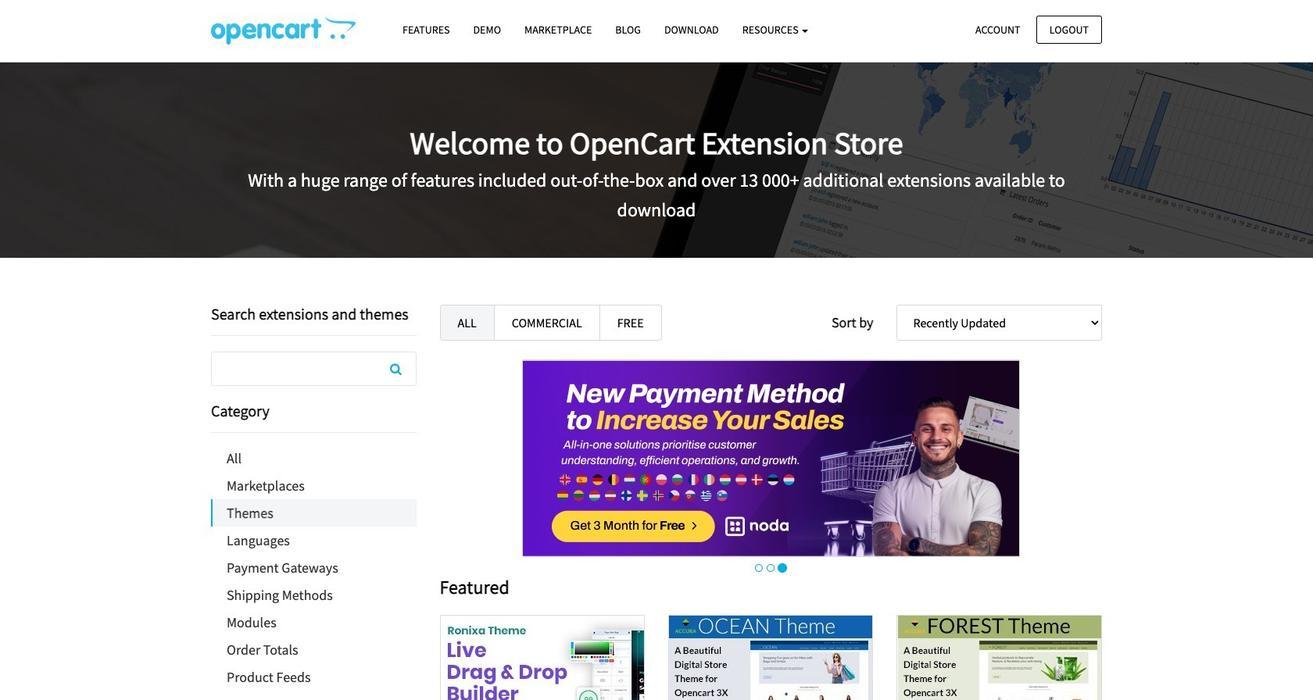 Task type: locate. For each thing, give the bounding box(es) containing it.
ronixa theme - opencart live drag and drop page .. image
[[441, 616, 644, 700]]

search image
[[390, 363, 402, 375]]

node image
[[522, 360, 1020, 557]]

None text field
[[212, 353, 415, 385]]



Task type: describe. For each thing, give the bounding box(es) containing it.
accura forest v-1 multipurpose theme image
[[898, 616, 1101, 700]]

accura ocean v-1 multipurpose theme image
[[669, 616, 872, 700]]

opencart themes image
[[211, 16, 356, 45]]



Task type: vqa. For each thing, say whether or not it's contained in the screenshot.
reason
no



